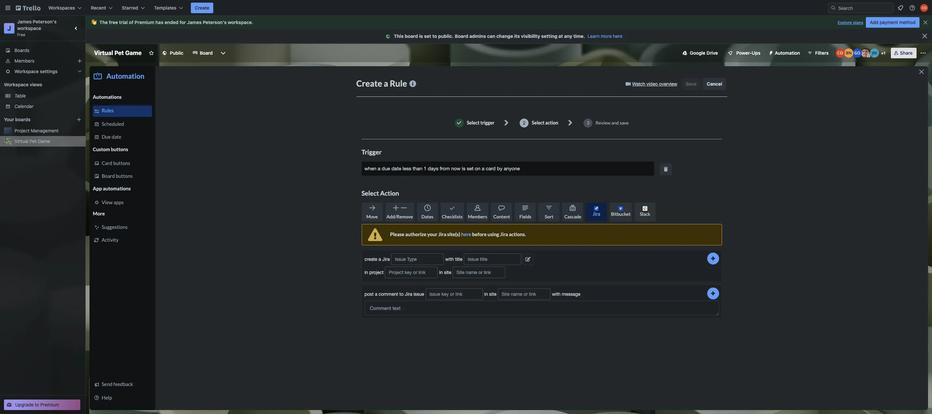 Task type: vqa. For each thing, say whether or not it's contained in the screenshot.
Board
yes



Task type: locate. For each thing, give the bounding box(es) containing it.
members link
[[0, 56, 86, 66]]

1 vertical spatial virtual
[[14, 138, 28, 144]]

j link
[[4, 23, 14, 34]]

ups
[[753, 50, 761, 56]]

board right public.
[[455, 33, 469, 39]]

christina overa (christinaovera) image left gary orlando (garyorlando) icon
[[836, 48, 846, 58]]

pet
[[115, 49, 124, 56], [30, 138, 37, 144]]

1 horizontal spatial james
[[187, 19, 202, 25]]

1 vertical spatial premium
[[40, 402, 59, 408]]

has
[[156, 19, 164, 25]]

virtual pet game down project management
[[14, 138, 50, 144]]

drive
[[707, 50, 719, 56]]

christina overa (christinaovera) image right open information menu icon
[[921, 4, 929, 12]]

table link
[[14, 93, 82, 99]]

0 horizontal spatial workspace
[[17, 25, 41, 31]]

virtual down project at the left
[[14, 138, 28, 144]]

workspace navigation collapse icon image
[[72, 24, 81, 33]]

1 horizontal spatial virtual
[[94, 49, 113, 56]]

workspace settings button
[[0, 66, 86, 77]]

virtual inside virtual pet game link
[[14, 138, 28, 144]]

pet down project management
[[30, 138, 37, 144]]

power-ups
[[737, 50, 761, 56]]

power-
[[737, 50, 753, 56]]

learn
[[588, 33, 600, 39]]

1 horizontal spatial premium
[[135, 19, 154, 25]]

workspace inside dropdown button
[[14, 69, 39, 74]]

christina overa (christinaovera) image
[[921, 4, 929, 12], [836, 48, 846, 58]]

premium right of
[[135, 19, 154, 25]]

1 horizontal spatial christina overa (christinaovera) image
[[921, 4, 929, 12]]

sm image
[[766, 48, 776, 57]]

payment
[[880, 19, 899, 25]]

peterson's down create button
[[203, 19, 227, 25]]

game inside the board name text field
[[125, 49, 142, 56]]

1
[[884, 51, 886, 56]]

game down management
[[38, 138, 50, 144]]

settings
[[40, 69, 58, 74]]

project management
[[14, 128, 59, 133]]

ben nelson (bennelson96) image
[[845, 48, 854, 58]]

sm image
[[385, 33, 394, 40]]

primary element
[[0, 0, 933, 16]]

1 vertical spatial virtual pet game
[[14, 138, 50, 144]]

0 horizontal spatial virtual
[[14, 138, 28, 144]]

project
[[14, 128, 30, 133]]

1 horizontal spatial virtual pet game
[[94, 49, 142, 56]]

search image
[[831, 5, 837, 11]]

game
[[125, 49, 142, 56], [38, 138, 50, 144]]

1 vertical spatial workspace
[[4, 82, 29, 87]]

1 vertical spatial game
[[38, 138, 50, 144]]

1 horizontal spatial to
[[433, 33, 437, 39]]

to right upgrade in the left bottom of the page
[[35, 402, 39, 408]]

workspace up table
[[4, 82, 29, 87]]

game inside virtual pet game link
[[38, 138, 50, 144]]

workspace down "members"
[[14, 69, 39, 74]]

to
[[433, 33, 437, 39], [35, 402, 39, 408]]

0 vertical spatial workspace
[[228, 19, 252, 25]]

filters
[[816, 50, 829, 56]]

+
[[882, 51, 884, 56]]

your boards
[[4, 117, 31, 122]]

explore plans
[[839, 20, 864, 25]]

method
[[900, 19, 916, 25]]

workspace for workspace settings
[[14, 69, 39, 74]]

show menu image
[[921, 50, 927, 56]]

peterson's
[[33, 19, 57, 24], [203, 19, 227, 25]]

premium
[[135, 19, 154, 25], [40, 402, 59, 408]]

at
[[559, 33, 564, 39]]

1 vertical spatial christina overa (christinaovera) image
[[836, 48, 846, 58]]

wave image
[[91, 19, 97, 25]]

+ 1
[[882, 51, 886, 56]]

upgrade to premium link
[[4, 400, 80, 410]]

workspace views
[[4, 82, 42, 87]]

virtual pet game
[[94, 49, 142, 56], [14, 138, 50, 144]]

0 horizontal spatial james
[[17, 19, 32, 24]]

project management link
[[14, 127, 82, 134]]

google drive button
[[679, 48, 723, 58]]

1 horizontal spatial board
[[455, 33, 469, 39]]

the
[[99, 19, 108, 25]]

add board image
[[76, 117, 82, 122]]

workspace inside banner
[[228, 19, 252, 25]]

gary orlando (garyorlando) image
[[853, 48, 863, 58]]

0 vertical spatial to
[[433, 33, 437, 39]]

time.
[[574, 33, 586, 39]]

google drive icon image
[[683, 51, 688, 55]]

pet inside the board name text field
[[115, 49, 124, 56]]

boards
[[14, 47, 29, 53]]

google drive
[[691, 50, 719, 56]]

premium right upgrade in the left bottom of the page
[[40, 402, 59, 408]]

virtual
[[94, 49, 113, 56], [14, 138, 28, 144]]

1 vertical spatial pet
[[30, 138, 37, 144]]

0 vertical spatial virtual
[[94, 49, 113, 56]]

banner
[[86, 16, 933, 29]]

1 vertical spatial board
[[200, 50, 213, 56]]

1 horizontal spatial peterson's
[[203, 19, 227, 25]]

customize views image
[[220, 50, 227, 56]]

pet down the trial
[[115, 49, 124, 56]]

table
[[14, 93, 26, 99]]

boards
[[15, 117, 31, 122]]

explore
[[839, 20, 853, 25]]

👋
[[91, 19, 97, 25]]

1 vertical spatial to
[[35, 402, 39, 408]]

0 horizontal spatial peterson's
[[33, 19, 57, 24]]

to right set
[[433, 33, 437, 39]]

0 vertical spatial game
[[125, 49, 142, 56]]

james peterson (jamespeterson93) image
[[862, 48, 871, 58]]

virtual down 'the'
[[94, 49, 113, 56]]

virtual pet game down free
[[94, 49, 142, 56]]

0 horizontal spatial virtual pet game
[[14, 138, 50, 144]]

0 vertical spatial virtual pet game
[[94, 49, 142, 56]]

0 vertical spatial workspace
[[14, 69, 39, 74]]

this
[[394, 33, 404, 39]]

0 horizontal spatial board
[[200, 50, 213, 56]]

banner containing 👋
[[86, 16, 933, 29]]

of
[[129, 19, 134, 25]]

james up 'free'
[[17, 19, 32, 24]]

james right for
[[187, 19, 202, 25]]

.
[[252, 19, 253, 25]]

public.
[[439, 33, 454, 39]]

peterson's inside the james peterson's workspace free
[[33, 19, 57, 24]]

google
[[691, 50, 706, 56]]

create
[[195, 5, 210, 11]]

0 vertical spatial pet
[[115, 49, 124, 56]]

workspace for workspace views
[[4, 82, 29, 87]]

learn more here link
[[586, 33, 623, 39]]

game left the star or unstar board icon
[[125, 49, 142, 56]]

board
[[455, 33, 469, 39], [200, 50, 213, 56]]

ended
[[165, 19, 179, 25]]

peterson's down back to home image
[[33, 19, 57, 24]]

workspace settings
[[14, 69, 58, 74]]

admins
[[470, 33, 486, 39]]

for
[[180, 19, 186, 25]]

1 horizontal spatial game
[[125, 49, 142, 56]]

board left customize views icon
[[200, 50, 213, 56]]

public button
[[158, 48, 187, 58]]

0 horizontal spatial premium
[[40, 402, 59, 408]]

0 vertical spatial premium
[[135, 19, 154, 25]]

1 horizontal spatial pet
[[115, 49, 124, 56]]

setting
[[542, 33, 558, 39]]

0 vertical spatial christina overa (christinaovera) image
[[921, 4, 929, 12]]

0 horizontal spatial game
[[38, 138, 50, 144]]

its
[[515, 33, 520, 39]]

1 vertical spatial workspace
[[17, 25, 41, 31]]

open information menu image
[[910, 5, 916, 11]]

back to home image
[[16, 3, 41, 13]]

1 horizontal spatial workspace
[[228, 19, 252, 25]]



Task type: describe. For each thing, give the bounding box(es) containing it.
automation
[[776, 50, 801, 56]]

free
[[17, 32, 25, 37]]

templates
[[154, 5, 177, 11]]

upgrade
[[15, 402, 34, 408]]

set
[[425, 33, 432, 39]]

add payment method button
[[867, 17, 920, 28]]

upgrade to premium
[[15, 402, 59, 408]]

here
[[614, 33, 623, 39]]

premium inside banner
[[135, 19, 154, 25]]

james peterson's workspace link
[[17, 19, 58, 31]]

visibility
[[522, 33, 541, 39]]

james peterson's workspace free
[[17, 19, 58, 37]]

Board name text field
[[91, 48, 145, 58]]

starred
[[122, 5, 138, 11]]

filters button
[[806, 48, 831, 58]]

free
[[109, 19, 118, 25]]

board
[[405, 33, 418, 39]]

your boards with 2 items element
[[4, 116, 67, 124]]

christina overa (christinaovera) image inside primary element
[[921, 4, 929, 12]]

this board is set to public. board admins can change its visibility setting at any time. learn more here
[[394, 33, 623, 39]]

james inside the james peterson's workspace free
[[17, 19, 32, 24]]

workspace inside the james peterson's workspace free
[[17, 25, 41, 31]]

views
[[30, 82, 42, 87]]

board link
[[189, 48, 217, 58]]

0 notifications image
[[897, 4, 905, 12]]

add
[[871, 19, 879, 25]]

more
[[601, 33, 612, 39]]

public
[[170, 50, 184, 56]]

trial
[[119, 19, 128, 25]]

recent button
[[87, 3, 117, 13]]

members
[[14, 58, 34, 64]]

is
[[420, 33, 423, 39]]

Search field
[[837, 3, 894, 13]]

power-ups button
[[724, 48, 765, 58]]

management
[[31, 128, 59, 133]]

boards link
[[0, 45, 86, 56]]

your
[[4, 117, 14, 122]]

virtual inside the board name text field
[[94, 49, 113, 56]]

calendar
[[14, 103, 34, 109]]

can
[[488, 33, 496, 39]]

jeremy miller (jeremymiller198) image
[[871, 48, 880, 58]]

workspaces button
[[44, 3, 86, 13]]

add payment method
[[871, 19, 916, 25]]

virtual pet game inside the board name text field
[[94, 49, 142, 56]]

automation button
[[766, 48, 805, 58]]

recent
[[91, 5, 106, 11]]

plans
[[854, 20, 864, 25]]

star or unstar board image
[[149, 50, 154, 56]]

create button
[[191, 3, 214, 13]]

0 horizontal spatial pet
[[30, 138, 37, 144]]

virtual pet game link
[[14, 138, 82, 145]]

change
[[497, 33, 514, 39]]

workspaces
[[48, 5, 75, 11]]

0 horizontal spatial to
[[35, 402, 39, 408]]

explore plans button
[[839, 19, 864, 27]]

templates button
[[150, 3, 187, 13]]

this member is an admin of this board. image
[[868, 55, 871, 58]]

any
[[565, 33, 573, 39]]

starred button
[[118, 3, 149, 13]]

0 vertical spatial board
[[455, 33, 469, 39]]

👋 the free trial of premium has ended for james peterson's workspace .
[[91, 19, 253, 25]]

calendar link
[[14, 103, 82, 110]]

share
[[901, 50, 914, 56]]

share button
[[892, 48, 917, 58]]

0 horizontal spatial christina overa (christinaovera) image
[[836, 48, 846, 58]]

j
[[7, 24, 11, 32]]



